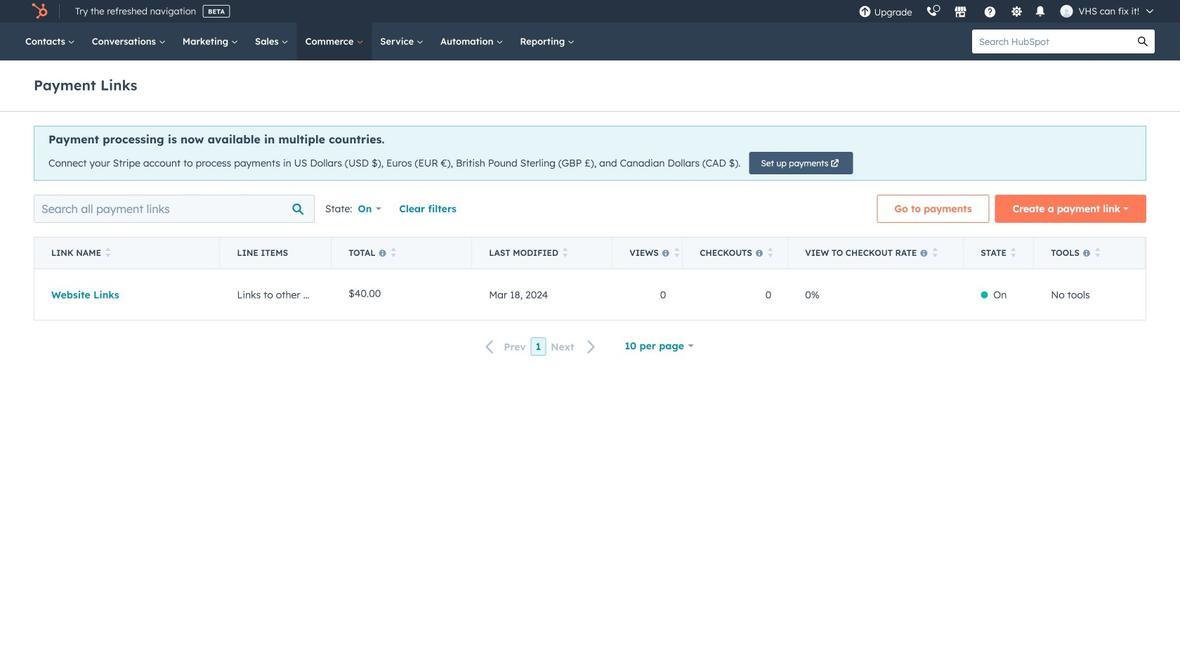 Task type: describe. For each thing, give the bounding box(es) containing it.
3 press to sort. element from the left
[[563, 247, 568, 259]]

Search search field
[[34, 195, 315, 223]]

Search HubSpot search field
[[973, 30, 1132, 53]]

5 press to sort. image from the left
[[1096, 247, 1101, 257]]

2 press to sort. image from the left
[[675, 247, 680, 257]]

pagination navigation
[[478, 337, 605, 356]]

terry turtle image
[[1061, 5, 1074, 18]]

5 press to sort. element from the left
[[768, 247, 774, 259]]

3 press to sort. image from the left
[[1012, 247, 1017, 257]]

8 press to sort. element from the left
[[1096, 247, 1101, 259]]

2 press to sort. image from the left
[[563, 247, 568, 257]]

2 press to sort. element from the left
[[391, 247, 397, 259]]



Task type: locate. For each thing, give the bounding box(es) containing it.
marketplaces image
[[955, 6, 968, 19]]

0 horizontal spatial press to sort. image
[[106, 247, 111, 257]]

3 press to sort. image from the left
[[768, 247, 774, 257]]

1 press to sort. element from the left
[[106, 247, 111, 259]]

menu
[[852, 0, 1164, 22]]

4 press to sort. image from the left
[[933, 247, 938, 257]]

column header
[[220, 238, 332, 269]]

4 press to sort. element from the left
[[675, 247, 680, 259]]

7 press to sort. element from the left
[[1012, 247, 1017, 259]]

press to sort. image
[[106, 247, 111, 257], [675, 247, 680, 257], [1012, 247, 1017, 257]]

press to sort. element
[[106, 247, 111, 259], [391, 247, 397, 259], [563, 247, 568, 259], [675, 247, 680, 259], [768, 247, 774, 259], [933, 247, 938, 259], [1012, 247, 1017, 259], [1096, 247, 1101, 259]]

2 horizontal spatial press to sort. image
[[1012, 247, 1017, 257]]

1 press to sort. image from the left
[[391, 247, 397, 257]]

1 press to sort. image from the left
[[106, 247, 111, 257]]

press to sort. image
[[391, 247, 397, 257], [563, 247, 568, 257], [768, 247, 774, 257], [933, 247, 938, 257], [1096, 247, 1101, 257]]

6 press to sort. element from the left
[[933, 247, 938, 259]]

1 horizontal spatial press to sort. image
[[675, 247, 680, 257]]



Task type: vqa. For each thing, say whether or not it's contained in the screenshot.
Close icon
no



